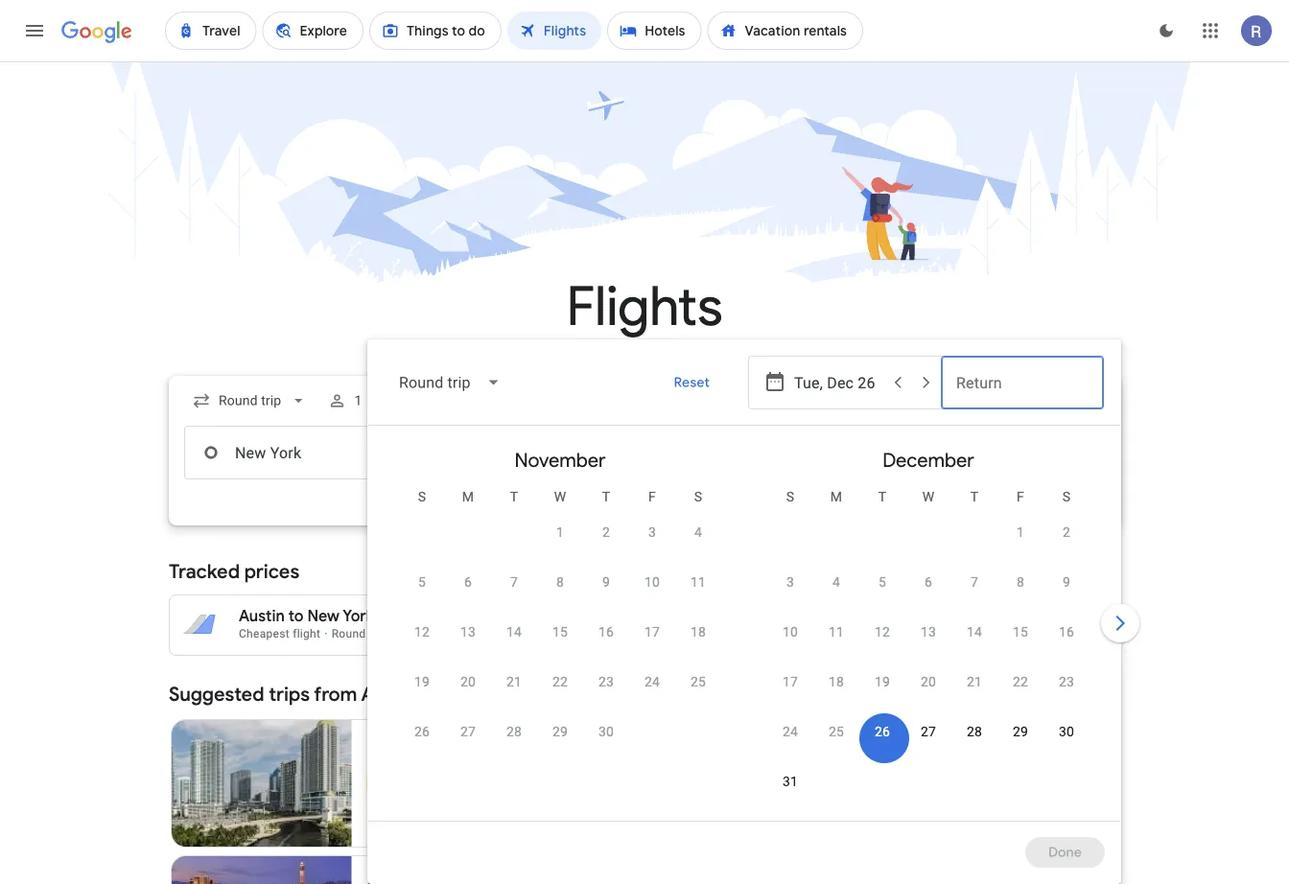 Task type: describe. For each thing, give the bounding box(es) containing it.
7 for "thu, dec 7" element
[[971, 574, 979, 590]]

1 28 button from the left
[[491, 723, 537, 769]]

1 5 button from the left
[[399, 573, 445, 619]]

2 for november
[[603, 524, 610, 540]]

wed, dec 27 element
[[921, 723, 937, 742]]

$125
[[1072, 607, 1105, 627]]

2 27 button from the left
[[906, 723, 952, 769]]

13 for wed, dec 13 element
[[921, 624, 937, 640]]

chicago
[[944, 607, 1004, 627]]

4 t from the left
[[971, 489, 979, 505]]

austin inside tracked prices region
[[239, 607, 285, 627]]

1 26 button from the left
[[399, 723, 445, 769]]

8 button inside december row group
[[998, 573, 1044, 619]]

2 departure text field from the top
[[795, 427, 927, 479]]

1 inside popup button
[[354, 393, 362, 409]]

fri, dec 8 element
[[1017, 573, 1025, 592]]

w for november
[[554, 489, 567, 505]]

23 for thu, nov 23 element
[[599, 674, 614, 690]]

thu, nov 23 element
[[599, 673, 614, 692]]

f for december
[[1017, 489, 1025, 505]]

row containing 19
[[399, 664, 722, 719]]

sun, dec 31 element
[[783, 773, 799, 792]]

flight for new
[[293, 628, 321, 641]]

1 horizontal spatial 3 button
[[768, 573, 814, 619]]

7 button inside december row group
[[952, 573, 998, 619]]

1 30 button from the left
[[584, 723, 630, 769]]

new
[[307, 607, 340, 627]]

or
[[378, 607, 394, 627]]

suggested trips from austin region
[[169, 672, 1121, 885]]

mon, nov 6 element
[[464, 573, 472, 592]]

november row group
[[376, 434, 745, 814]]

2 s from the left
[[695, 489, 703, 505]]

sun, nov 5 element
[[418, 573, 426, 592]]

december
[[883, 448, 975, 473]]

thu, dec 7 element
[[971, 573, 979, 592]]

2 round from the left
[[691, 628, 726, 641]]

sat, nov 18 element
[[691, 623, 706, 642]]

22 button inside november row group
[[537, 673, 584, 719]]

2 button for november
[[584, 523, 630, 569]]

grid inside flight search field
[[376, 434, 1113, 833]]

1 button for december
[[998, 523, 1044, 569]]

reset button
[[651, 360, 733, 406]]

to for new
[[289, 607, 304, 627]]

3 for "sun, dec 3" "element"
[[787, 574, 795, 590]]

31 button
[[768, 773, 814, 819]]

1 16 button from the left
[[584, 623, 630, 669]]

sat, nov 11 element
[[691, 573, 706, 592]]

wed, nov 15 element
[[553, 623, 568, 642]]

destinations
[[1019, 686, 1098, 703]]

1 horizontal spatial 4 button
[[814, 573, 860, 619]]

30 for sat, dec 30 element
[[1059, 724, 1075, 740]]

explore for explore destinations
[[969, 686, 1016, 703]]

4 for sat, nov 4 element
[[695, 524, 703, 540]]

round for dallas
[[972, 628, 1006, 641]]

1 s from the left
[[418, 489, 426, 505]]

5 for tue, dec 5 element at bottom right
[[879, 574, 887, 590]]

9 for thu, nov 9 element
[[603, 574, 610, 590]]

2 13 button from the left
[[906, 623, 952, 669]]

york
[[343, 607, 375, 627]]

tracked prices region
[[169, 549, 1121, 656]]

1 20 button from the left
[[445, 673, 491, 719]]

sun, nov 19 element
[[415, 673, 430, 692]]

row containing 10
[[768, 614, 1090, 669]]

20 – 29
[[395, 757, 441, 773]]

cheapest flight for dallas
[[879, 628, 961, 641]]

newark
[[398, 607, 453, 627]]

10 for sun, dec 10 "element"
[[783, 624, 799, 640]]

trips
[[269, 682, 310, 707]]

3 for fri, nov 3 "element"
[[649, 524, 656, 540]]

23 for sat, dec 23 element
[[1059, 674, 1075, 690]]

1 23 button from the left
[[584, 673, 630, 719]]

sun, dec 24 element
[[783, 723, 799, 742]]

wed, dec 6 element
[[925, 573, 933, 592]]

1 t from the left
[[510, 489, 519, 505]]

$158
[[1074, 625, 1105, 641]]

2 26 button from the left
[[860, 723, 906, 769]]

sun, dec 17 element
[[783, 673, 799, 692]]

to for toronto
[[606, 607, 621, 627]]

2 21 button from the left
[[952, 673, 998, 719]]

2 19 button from the left
[[860, 673, 906, 719]]

1 12 button from the left
[[399, 623, 445, 669]]

tracked
[[169, 560, 240, 584]]

flight for chicago
[[933, 628, 961, 641]]

2 9 button from the left
[[1044, 573, 1090, 619]]

sat, dec 30 element
[[1059, 723, 1075, 742]]

25 for sat, nov 25 element in the bottom of the page
[[691, 674, 706, 690]]

21 for thu, dec 21 element
[[967, 674, 983, 690]]

20 for wed, dec 20 "element"
[[921, 674, 937, 690]]

view all
[[1050, 563, 1098, 581]]

row containing 17
[[768, 664, 1090, 719]]

thu, nov 9 element
[[603, 573, 610, 592]]

explore destinations button
[[946, 679, 1121, 710]]

mon, dec 25 element
[[829, 723, 845, 742]]

24 for fri, nov 24 element
[[645, 674, 660, 690]]

$1,206
[[738, 607, 785, 627]]

fri, nov 24 element
[[645, 673, 660, 692]]

mon, nov 20 element
[[461, 673, 476, 692]]

2 29 button from the left
[[998, 723, 1044, 769]]

tracked prices
[[169, 560, 300, 584]]

sat, dec 9 element
[[1063, 573, 1071, 592]]

dallas for dallas to chicago
[[879, 607, 922, 627]]

sat, dec 16 element
[[1059, 623, 1075, 642]]

154 US dollars text field
[[431, 607, 465, 627]]

wed, nov 1 element
[[557, 523, 564, 542]]

2 button for december
[[1044, 523, 1090, 569]]

explore button
[[592, 505, 697, 543]]

26 for tue, dec 26, departure date. element
[[875, 724, 891, 740]]

sun, dec 10 element
[[783, 623, 799, 642]]

miami nov 20 – 29
[[367, 736, 441, 773]]

27 for the mon, nov 27 element
[[461, 724, 476, 740]]

to for chicago
[[925, 607, 941, 627]]

thu, nov 30 element
[[599, 723, 614, 742]]

0 vertical spatial 10 button
[[630, 573, 676, 619]]

toronto
[[624, 607, 679, 627]]

1 27 button from the left
[[445, 723, 491, 769]]

1 horizontal spatial 17 button
[[768, 673, 814, 719]]

canada
[[577, 628, 618, 641]]

2 for december
[[1063, 524, 1071, 540]]

0 horizontal spatial 25 button
[[676, 673, 722, 719]]

1 horizontal spatial 10 button
[[768, 623, 814, 669]]

sun, nov 12 element
[[415, 623, 430, 642]]

5 for the sun, nov 5 element on the left of page
[[418, 574, 426, 590]]

18 for sat, nov 18 element
[[691, 624, 706, 640]]

18 for mon, dec 18 element
[[829, 674, 845, 690]]

all
[[1084, 563, 1098, 581]]

explore for explore
[[635, 515, 682, 533]]

0 horizontal spatial 4 button
[[676, 523, 722, 569]]

fri, dec 15 element
[[1013, 623, 1029, 642]]

11 button inside december row group
[[814, 623, 860, 669]]

suggested trips from austin
[[169, 682, 418, 707]]

trip for austin to new york or newark
[[369, 628, 387, 641]]

december row group
[[745, 434, 1113, 819]]

tue, nov 14 element
[[507, 623, 522, 642]]

air canada
[[559, 628, 618, 641]]

10 for fri, nov 10 element
[[645, 574, 660, 590]]

2 14 button from the left
[[952, 623, 998, 669]]

28 for thu, dec 28 element
[[967, 724, 983, 740]]

1 9 button from the left
[[584, 573, 630, 619]]

american
[[629, 628, 680, 641]]

11 for mon, dec 11 element
[[829, 624, 845, 640]]

mon, nov 13 element
[[461, 623, 476, 642]]

wed, dec 20 element
[[921, 673, 937, 692]]

cheapest for austin
[[239, 628, 290, 641]]

16 for "thu, nov 16" element
[[599, 624, 614, 640]]

wed, nov 29 element
[[553, 723, 568, 742]]

1 21 button from the left
[[491, 673, 537, 719]]

1 departure text field from the top
[[795, 357, 883, 409]]

row containing 26
[[399, 714, 630, 769]]

22 for fri, dec 22 element
[[1013, 674, 1029, 690]]

1 vertical spatial 25 button
[[814, 723, 860, 769]]

1 13 button from the left
[[445, 623, 491, 669]]

12 for tue, dec 12 element
[[875, 624, 891, 640]]

158 US dollars text field
[[1074, 625, 1105, 641]]



Task type: vqa. For each thing, say whether or not it's contained in the screenshot.
Emirates
no



Task type: locate. For each thing, give the bounding box(es) containing it.
23 button up the 'thu, nov 30' element
[[584, 673, 630, 719]]

0 horizontal spatial 3 button
[[630, 523, 676, 569]]

f for november
[[649, 489, 656, 505]]

1 horizontal spatial 12
[[875, 624, 891, 640]]

1 to from the left
[[289, 607, 304, 627]]

1 14 from the left
[[507, 624, 522, 640]]

round
[[332, 628, 366, 641], [691, 628, 726, 641], [972, 628, 1006, 641]]

f up fri, nov 3 "element"
[[649, 489, 656, 505]]

8 inside december row group
[[1017, 574, 1025, 590]]

1 2 from the left
[[603, 524, 610, 540]]

1 round trip from the left
[[332, 628, 387, 641]]

26 button right nov
[[399, 723, 445, 769]]

1 horizontal spatial 30
[[1059, 724, 1075, 740]]

1 horizontal spatial 14 button
[[952, 623, 998, 669]]

1 inside december row group
[[1017, 524, 1025, 540]]

14 for thu, dec 14 element
[[967, 624, 983, 640]]

19 for sun, nov 19 element
[[415, 674, 430, 690]]

7 button inside november row group
[[491, 573, 537, 619]]

1 horizontal spatial 8
[[1017, 574, 1025, 590]]

2 t from the left
[[602, 489, 611, 505]]

14 left wed, nov 15 element
[[507, 624, 522, 640]]

austin
[[239, 607, 285, 627], [361, 682, 418, 707]]

16 inside december row group
[[1059, 624, 1075, 640]]

6 inside december row group
[[925, 574, 933, 590]]

1 29 from the left
[[553, 724, 568, 740]]

24 inside december row group
[[783, 724, 799, 740]]

16
[[599, 624, 614, 640], [1059, 624, 1075, 640]]

1 vertical spatial 11 button
[[814, 623, 860, 669]]

0 horizontal spatial 28
[[507, 724, 522, 740]]

prices
[[244, 560, 300, 584]]

20 inside december row group
[[921, 674, 937, 690]]

$154
[[431, 607, 465, 627]]

21 button up thu, dec 28 element
[[952, 673, 998, 719]]

13 for the mon, nov 13 "element"
[[461, 624, 476, 640]]

m for november
[[462, 489, 474, 505]]

0 horizontal spatial 28 button
[[491, 723, 537, 769]]

austin to new york or newark
[[239, 607, 453, 627]]

0 horizontal spatial 29
[[553, 724, 568, 740]]

austin inside suggested trips from austin region
[[361, 682, 418, 707]]

5 inside november row group
[[418, 574, 426, 590]]

0 horizontal spatial w
[[554, 489, 567, 505]]

6 button up the mon, nov 13 "element"
[[445, 573, 491, 619]]

22 button up fri, dec 29 element
[[998, 673, 1044, 719]]

2 horizontal spatial trip
[[1009, 628, 1027, 641]]

30 button right wed, nov 29 element
[[584, 723, 630, 769]]

1 cheapest flight from the left
[[239, 628, 321, 641]]

air
[[559, 628, 574, 641]]

3
[[649, 524, 656, 540], [787, 574, 795, 590]]

17 for sun, dec 17 element
[[783, 674, 799, 690]]

11
[[691, 574, 706, 590], [829, 624, 845, 640]]

11 inside november row group
[[691, 574, 706, 590]]

1 30 from the left
[[599, 724, 614, 740]]

31
[[783, 774, 799, 790]]

24 for sun, dec 24 element
[[783, 724, 799, 740]]

wed, nov 22 element
[[553, 673, 568, 692]]

2 f from the left
[[1017, 489, 1025, 505]]

27 right tue, dec 26, departure date. element
[[921, 724, 937, 740]]

4 inside row
[[833, 574, 841, 590]]

0 horizontal spatial 16
[[599, 624, 614, 640]]

1 29 button from the left
[[537, 723, 584, 769]]

26 button
[[399, 723, 445, 769], [860, 723, 906, 769]]

17 button up fri, nov 24 element
[[630, 623, 676, 669]]

3 inside november row group
[[649, 524, 656, 540]]

15 for wed, nov 15 element
[[553, 624, 568, 640]]

0 horizontal spatial 22
[[553, 674, 568, 690]]

0 vertical spatial 3 button
[[630, 523, 676, 569]]

29 button right thu, dec 28 element
[[998, 723, 1044, 769]]

6 button
[[445, 573, 491, 619], [906, 573, 952, 619]]

1 button up wed, nov 8 'element'
[[537, 523, 584, 569]]

15 inside november row group
[[553, 624, 568, 640]]

11 button inside november row group
[[676, 573, 722, 619]]

2 trip from the left
[[729, 628, 747, 641]]

26 for sun, nov 26 element
[[415, 724, 430, 740]]

1 horizontal spatial flight
[[933, 628, 961, 641]]

24 right thu, nov 23 element
[[645, 674, 660, 690]]

4 button up sat, nov 11 element
[[676, 523, 722, 569]]

explore destinations
[[969, 686, 1098, 703]]

19
[[415, 674, 430, 690], [875, 674, 891, 690]]

main menu image
[[23, 19, 46, 42]]

cheapest flight for austin
[[239, 628, 321, 641]]

20 left tue, nov 21 element
[[461, 674, 476, 690]]

1 horizontal spatial 19 button
[[860, 673, 906, 719]]

thu, nov 16 element
[[599, 623, 614, 642]]

fri, dec 22 element
[[1013, 673, 1029, 692]]

13 inside december row group
[[921, 624, 937, 640]]

29 button
[[537, 723, 584, 769], [998, 723, 1044, 769]]

sun, dec 3 element
[[787, 573, 795, 592]]

10
[[645, 574, 660, 590], [783, 624, 799, 640]]

8 button up wed, nov 15 element
[[537, 573, 584, 619]]

19 button up sun, nov 26 element
[[399, 673, 445, 719]]

0 horizontal spatial 18 button
[[676, 623, 722, 669]]

19 button up tue, dec 26, departure date. element
[[860, 673, 906, 719]]

1 horizontal spatial 24
[[783, 724, 799, 740]]

wed, nov 8 element
[[557, 573, 564, 592]]

14 right wed, dec 13 element
[[967, 624, 983, 640]]

0 horizontal spatial 25
[[691, 674, 706, 690]]

18 inside november row group
[[691, 624, 706, 640]]

0 vertical spatial 24
[[645, 674, 660, 690]]

2 dallas from the left
[[879, 607, 922, 627]]

4 inside november row group
[[695, 524, 703, 540]]

6
[[464, 574, 472, 590], [925, 574, 933, 590]]

0 horizontal spatial dallas
[[559, 607, 602, 627]]

17 for fri, nov 17 element in the bottom of the page
[[645, 624, 660, 640]]

17
[[645, 624, 660, 640], [783, 674, 799, 690]]

1 7 from the left
[[511, 574, 518, 590]]

2 button up thu, nov 9 element
[[584, 523, 630, 569]]

8 inside november row group
[[557, 574, 564, 590]]

w inside december row group
[[923, 489, 935, 505]]

0 vertical spatial 24 button
[[630, 673, 676, 719]]

0 horizontal spatial 26
[[415, 724, 430, 740]]

sat, dec 23 element
[[1059, 673, 1075, 692]]

Return text field
[[957, 427, 1089, 479]]

24 button up 31
[[768, 723, 814, 769]]

19 inside december row group
[[875, 674, 891, 690]]

trip for dallas to chicago
[[1009, 628, 1027, 641]]

30 for the 'thu, nov 30' element
[[599, 724, 614, 740]]

2 7 from the left
[[971, 574, 979, 590]]

f inside december row group
[[1017, 489, 1025, 505]]

1 f from the left
[[649, 489, 656, 505]]

15 for fri, dec 15 element
[[1013, 624, 1029, 640]]

30
[[599, 724, 614, 740], [1059, 724, 1075, 740]]

1 for december
[[1017, 524, 1025, 540]]

round trip down chicago at the bottom of the page
[[972, 628, 1027, 641]]

21 button
[[491, 673, 537, 719], [952, 673, 998, 719]]

0 horizontal spatial 14
[[507, 624, 522, 640]]

24 button inside november row group
[[630, 673, 676, 719]]

0 horizontal spatial 6 button
[[445, 573, 491, 619]]

2 button
[[584, 523, 630, 569], [1044, 523, 1090, 569]]

mon, nov 27 element
[[461, 723, 476, 742]]

15 button up fri, dec 22 element
[[998, 623, 1044, 669]]

24 inside november row group
[[645, 674, 660, 690]]

24 button
[[630, 673, 676, 719], [768, 723, 814, 769]]

w for december
[[923, 489, 935, 505]]

26 inside november row group
[[415, 724, 430, 740]]

3 s from the left
[[787, 489, 795, 505]]

1 dallas from the left
[[559, 607, 602, 627]]

19 for the tue, dec 19 element
[[875, 674, 891, 690]]

16 inside november row group
[[599, 624, 614, 640]]

20 for mon, nov 20 element
[[461, 674, 476, 690]]

2 12 button from the left
[[860, 623, 906, 669]]

20 button
[[445, 673, 491, 719], [906, 673, 952, 719]]

cheapest for dallas
[[879, 628, 930, 641]]

17 inside december row group
[[783, 674, 799, 690]]

8 left the view
[[1017, 574, 1025, 590]]

14 inside december row group
[[967, 624, 983, 640]]

6 up $154
[[464, 574, 472, 590]]

0 horizontal spatial 10 button
[[630, 573, 676, 619]]

to
[[289, 607, 304, 627], [606, 607, 621, 627], [925, 607, 941, 627]]

0 vertical spatial 11 button
[[676, 573, 722, 619]]

12 for "sun, nov 12" element
[[415, 624, 430, 640]]

2 14 from the left
[[967, 624, 983, 640]]

1 inside november row group
[[557, 524, 564, 540]]

11 button up sat, nov 18 element
[[676, 573, 722, 619]]

10 button up fri, nov 17 element in the bottom of the page
[[630, 573, 676, 619]]

1 vertical spatial 10
[[783, 624, 799, 640]]

row containing 24
[[768, 714, 1090, 769]]

22 button inside december row group
[[998, 673, 1044, 719]]

2 m from the left
[[831, 489, 843, 505]]

m up mon, nov 6 element
[[462, 489, 474, 505]]

flight down dallas to chicago
[[933, 628, 961, 641]]

19 inside november row group
[[415, 674, 430, 690]]

21 for tue, nov 21 element
[[507, 674, 522, 690]]

29 for fri, dec 29 element
[[1013, 724, 1029, 740]]

None field
[[384, 360, 517, 406], [184, 384, 316, 418], [384, 360, 517, 406], [184, 384, 316, 418]]

1 horizontal spatial 13
[[921, 624, 937, 640]]

7 right mon, nov 6 element
[[511, 574, 518, 590]]

22 button
[[537, 673, 584, 719], [998, 673, 1044, 719]]

27 inside november row group
[[461, 724, 476, 740]]

1 vertical spatial explore
[[969, 686, 1016, 703]]

0 horizontal spatial 2
[[603, 524, 610, 540]]

round trip down $1,206
[[691, 628, 747, 641]]

2 19 from the left
[[875, 674, 891, 690]]

1 vertical spatial 18
[[829, 674, 845, 690]]

3 left mon, dec 4 element
[[787, 574, 795, 590]]

21 left 'wed, nov 22' element
[[507, 674, 522, 690]]

4 button
[[676, 523, 722, 569], [814, 573, 860, 619]]

to down wed, dec 6 element
[[925, 607, 941, 627]]

2 horizontal spatial to
[[925, 607, 941, 627]]

1 horizontal spatial cheapest
[[879, 628, 930, 641]]

13 right tue, dec 12 element
[[921, 624, 937, 640]]

1 m from the left
[[462, 489, 474, 505]]

1 horizontal spatial 20
[[921, 674, 937, 690]]

2 button inside november row group
[[584, 523, 630, 569]]

1 vertical spatial 17 button
[[768, 673, 814, 719]]

thu, dec 21 element
[[967, 673, 983, 692]]

22 button up wed, nov 29 element
[[537, 673, 584, 719]]

3 round trip from the left
[[972, 628, 1027, 641]]

1
[[354, 393, 362, 409], [557, 524, 564, 540], [1017, 524, 1025, 540]]

0 horizontal spatial 15
[[553, 624, 568, 640]]

None text field
[[184, 426, 455, 480]]

row containing 3
[[768, 564, 1090, 619]]

tue, nov 21 element
[[507, 673, 522, 692]]

f
[[649, 489, 656, 505], [1017, 489, 1025, 505]]

15 button
[[537, 623, 584, 669], [998, 623, 1044, 669]]

27 button left tue, nov 28 element
[[445, 723, 491, 769]]

thu, dec 28 element
[[967, 723, 983, 742]]

2 9 from the left
[[1063, 574, 1071, 590]]

27 button
[[445, 723, 491, 769], [906, 723, 952, 769]]

round for austin
[[332, 628, 366, 641]]

trip down $1,206
[[729, 628, 747, 641]]

24 button inside december row group
[[768, 723, 814, 769]]

1 19 button from the left
[[399, 673, 445, 719]]

20 button up wed, dec 27 element
[[906, 673, 952, 719]]

1 6 from the left
[[464, 574, 472, 590]]

28 right wed, dec 27 element
[[967, 724, 983, 740]]

2 28 from the left
[[967, 724, 983, 740]]

trip down or
[[369, 628, 387, 641]]

1 w from the left
[[554, 489, 567, 505]]

0 horizontal spatial round trip
[[332, 628, 387, 641]]

1 horizontal spatial 20 button
[[906, 673, 952, 719]]

2 1 button from the left
[[998, 523, 1044, 569]]

2 16 button from the left
[[1044, 623, 1090, 669]]

thu, dec 14 element
[[967, 623, 983, 642]]

1 20 from the left
[[461, 674, 476, 690]]

10 up toronto
[[645, 574, 660, 590]]

26
[[415, 724, 430, 740], [875, 724, 891, 740]]

0 horizontal spatial 2 button
[[584, 523, 630, 569]]

tue, dec 12 element
[[875, 623, 891, 642]]

fri, nov 3 element
[[649, 523, 656, 542]]

2 left fri, nov 3 "element"
[[603, 524, 610, 540]]

0 horizontal spatial m
[[462, 489, 474, 505]]

0 horizontal spatial 24 button
[[630, 673, 676, 719]]

2 16 from the left
[[1059, 624, 1075, 640]]

1 button for november
[[537, 523, 584, 569]]

4
[[695, 524, 703, 540], [833, 574, 841, 590]]

0 horizontal spatial flight
[[293, 628, 321, 641]]

2 29 from the left
[[1013, 724, 1029, 740]]

round trip for austin
[[332, 628, 387, 641]]

21 inside november row group
[[507, 674, 522, 690]]

82 US dollars text field
[[584, 819, 608, 836]]

7 inside december row group
[[971, 574, 979, 590]]

18 button up sat, nov 25 element in the bottom of the page
[[676, 623, 722, 669]]

13 inside november row group
[[461, 624, 476, 640]]

6 button up wed, dec 13 element
[[906, 573, 952, 619]]

11 left tue, dec 12 element
[[829, 624, 845, 640]]

25 button right sun, dec 24 element
[[814, 723, 860, 769]]

1 28 from the left
[[507, 724, 522, 740]]

13 button up mon, nov 20 element
[[445, 623, 491, 669]]

1 vertical spatial 25
[[829, 724, 845, 740]]

grid
[[376, 434, 1113, 833]]

18 button
[[676, 623, 722, 669], [814, 673, 860, 719]]

13 button
[[445, 623, 491, 669], [906, 623, 952, 669]]

1 horizontal spatial 25 button
[[814, 723, 860, 769]]

flight
[[293, 628, 321, 641], [933, 628, 961, 641]]

flights
[[567, 273, 723, 341]]

1 horizontal spatial 16 button
[[1044, 623, 1090, 669]]

cheapest
[[239, 628, 290, 641], [879, 628, 930, 641]]

t
[[510, 489, 519, 505], [602, 489, 611, 505], [879, 489, 887, 505], [971, 489, 979, 505]]

w down the december
[[923, 489, 935, 505]]

dallas to chicago
[[879, 607, 1004, 627]]

1 vertical spatial 4
[[833, 574, 841, 590]]

2 22 from the left
[[1013, 674, 1029, 690]]

fri, nov 17 element
[[645, 623, 660, 642]]

25
[[691, 674, 706, 690], [829, 724, 845, 740]]

cheapest down prices
[[239, 628, 290, 641]]

fri, dec 29 element
[[1013, 723, 1029, 742]]

11 button
[[676, 573, 722, 619], [814, 623, 860, 669]]

7 button
[[491, 573, 537, 619], [952, 573, 998, 619]]

1 8 from the left
[[557, 574, 564, 590]]

9 inside november row group
[[603, 574, 610, 590]]

12
[[415, 624, 430, 640], [875, 624, 891, 640]]

$125 $158
[[1072, 607, 1105, 641]]

2 27 from the left
[[921, 724, 937, 740]]

29
[[553, 724, 568, 740], [1013, 724, 1029, 740]]

20 button up the mon, nov 27 element
[[445, 673, 491, 719]]

dallas for dallas to toronto
[[559, 607, 602, 627]]

6 for wed, dec 6 element
[[925, 574, 933, 590]]

row containing 5
[[399, 564, 722, 619]]

29 down "explore destinations" "button"
[[1013, 724, 1029, 740]]

1 12 from the left
[[415, 624, 430, 640]]

1 horizontal spatial 19
[[875, 674, 891, 690]]

1 horizontal spatial 7
[[971, 574, 979, 590]]

tue, nov 7 element
[[511, 573, 518, 592]]

2 12 from the left
[[875, 624, 891, 640]]

5 button up "sun, nov 12" element
[[399, 573, 445, 619]]

$82
[[584, 819, 608, 836]]

23
[[599, 674, 614, 690], [1059, 674, 1075, 690]]

9 left all
[[1063, 574, 1071, 590]]

w
[[554, 489, 567, 505], [923, 489, 935, 505]]

14 inside november row group
[[507, 624, 522, 640]]

0 horizontal spatial 23 button
[[584, 673, 630, 719]]

11 right fri, nov 10 element
[[691, 574, 706, 590]]

22 inside december row group
[[1013, 674, 1029, 690]]

mon, dec 4 element
[[833, 573, 841, 592]]

2 round trip from the left
[[691, 628, 747, 641]]

2 30 button from the left
[[1044, 723, 1090, 769]]

20
[[461, 674, 476, 690], [921, 674, 937, 690]]

0 vertical spatial 18
[[691, 624, 706, 640]]

Flight search field
[[154, 340, 1144, 885]]

4 button up mon, dec 11 element
[[814, 573, 860, 619]]

2 inside december row group
[[1063, 524, 1071, 540]]

2 5 button from the left
[[860, 573, 906, 619]]

10 button up sun, dec 17 element
[[768, 623, 814, 669]]

sat, dec 2 element
[[1063, 523, 1071, 542]]

9 button
[[584, 573, 630, 619], [1044, 573, 1090, 619]]

7 inside november row group
[[511, 574, 518, 590]]

1 horizontal spatial trip
[[729, 628, 747, 641]]

13 right newark
[[461, 624, 476, 640]]

14 button
[[491, 623, 537, 669], [952, 623, 998, 669]]

2 2 from the left
[[1063, 524, 1071, 540]]

18
[[691, 624, 706, 640], [829, 674, 845, 690]]

29 for wed, nov 29 element
[[553, 724, 568, 740]]

1 button
[[320, 378, 397, 424]]

24 button right thu, nov 23 element
[[630, 673, 676, 719]]

0 horizontal spatial 5 button
[[399, 573, 445, 619]]

1 15 button from the left
[[537, 623, 584, 669]]

27 button right tue, dec 26, departure date. element
[[906, 723, 952, 769]]

22 right thu, dec 21 element
[[1013, 674, 1029, 690]]

4 left tue, dec 5 element at bottom right
[[833, 574, 841, 590]]

2 13 from the left
[[921, 624, 937, 640]]

s up "sun, dec 3" "element"
[[787, 489, 795, 505]]

8 button
[[537, 573, 584, 619], [998, 573, 1044, 619]]

1 vertical spatial 24 button
[[768, 723, 814, 769]]

26 inside december row group
[[875, 724, 891, 740]]

m for december
[[831, 489, 843, 505]]

9 for sat, dec 9 element
[[1063, 574, 1071, 590]]

m up mon, dec 4 element
[[831, 489, 843, 505]]

25 inside december row group
[[829, 724, 845, 740]]

dallas
[[559, 607, 602, 627], [879, 607, 922, 627]]

1 6 button from the left
[[445, 573, 491, 619]]

28 inside december row group
[[967, 724, 983, 740]]

round trip for dallas
[[972, 628, 1027, 641]]

8
[[557, 574, 564, 590], [1017, 574, 1025, 590]]

explore up thu, dec 28 element
[[969, 686, 1016, 703]]

1 horizontal spatial 9 button
[[1044, 573, 1090, 619]]

0 horizontal spatial 3
[[649, 524, 656, 540]]

1 horizontal spatial 13 button
[[906, 623, 952, 669]]

fri, dec 1 element
[[1017, 523, 1025, 542]]

10 inside november row group
[[645, 574, 660, 590]]

wed, dec 13 element
[[921, 623, 937, 642]]

0 vertical spatial departure text field
[[795, 357, 883, 409]]

2 horizontal spatial 1
[[1017, 524, 1025, 540]]

view
[[1050, 563, 1081, 581]]

22 left thu, nov 23 element
[[553, 674, 568, 690]]

0 horizontal spatial 9 button
[[584, 573, 630, 619]]

28
[[507, 724, 522, 740], [967, 724, 983, 740]]

from
[[314, 682, 357, 707]]

row
[[537, 507, 722, 569], [998, 507, 1090, 569], [399, 564, 722, 619], [768, 564, 1090, 619], [399, 614, 722, 669], [768, 614, 1090, 669], [399, 664, 722, 719], [768, 664, 1090, 719], [399, 714, 630, 769], [768, 714, 1090, 769]]

125 US dollars text field
[[1072, 607, 1105, 627]]

2 button inside december row group
[[1044, 523, 1090, 569]]

1 horizontal spatial 15
[[1013, 624, 1029, 640]]

15
[[553, 624, 568, 640], [1013, 624, 1029, 640]]

sat, nov 4 element
[[695, 523, 703, 542]]

18 inside december row group
[[829, 674, 845, 690]]

1 2 button from the left
[[584, 523, 630, 569]]

grid containing november
[[376, 434, 1113, 833]]

29 inside november row group
[[553, 724, 568, 740]]

2 up the view
[[1063, 524, 1071, 540]]

0 horizontal spatial cheapest flight
[[239, 628, 321, 641]]

0 horizontal spatial 6
[[464, 574, 472, 590]]

2
[[603, 524, 610, 540], [1063, 524, 1071, 540]]

23 inside december row group
[[1059, 674, 1075, 690]]

17 button inside november row group
[[630, 623, 676, 669]]

22 for 'wed, nov 22' element
[[553, 674, 568, 690]]

explore inside flight search field
[[635, 515, 682, 533]]

1 horizontal spatial 22
[[1013, 674, 1029, 690]]

trip right thu, dec 14 element
[[1009, 628, 1027, 641]]

tue, dec 19 element
[[875, 673, 891, 692]]

20 inside november row group
[[461, 674, 476, 690]]

19 button
[[399, 673, 445, 719], [860, 673, 906, 719]]

30 inside december row group
[[1059, 724, 1075, 740]]

next image
[[1098, 601, 1144, 647]]

1 22 button from the left
[[537, 673, 584, 719]]

1 13 from the left
[[461, 624, 476, 640]]

1 horizontal spatial 22 button
[[998, 673, 1044, 719]]

1 1 button from the left
[[537, 523, 584, 569]]

1 horizontal spatial round trip
[[691, 628, 747, 641]]

8 button inside november row group
[[537, 573, 584, 619]]

trip
[[369, 628, 387, 641], [729, 628, 747, 641], [1009, 628, 1027, 641]]

1 16 from the left
[[599, 624, 614, 640]]

3 trip from the left
[[1009, 628, 1027, 641]]

8 for fri, dec 8 element
[[1017, 574, 1025, 590]]

16 button
[[584, 623, 630, 669], [1044, 623, 1090, 669]]

2 5 from the left
[[879, 574, 887, 590]]

11 button up mon, dec 18 element
[[814, 623, 860, 669]]

miami
[[367, 736, 411, 755]]

2 cheapest flight from the left
[[879, 628, 961, 641]]

2 8 from the left
[[1017, 574, 1025, 590]]

1 23 from the left
[[599, 674, 614, 690]]

1 trip from the left
[[369, 628, 387, 641]]

2 23 from the left
[[1059, 674, 1075, 690]]

23 button up sat, dec 30 element
[[1044, 673, 1090, 719]]

mon, dec 18 element
[[829, 673, 845, 692]]

spirit image
[[367, 776, 383, 792]]

12 left $154
[[415, 624, 430, 640]]

17 inside november row group
[[645, 624, 660, 640]]

mon, dec 11 element
[[829, 623, 845, 642]]

6 for mon, nov 6 element
[[464, 574, 472, 590]]

20 right the tue, dec 19 element
[[921, 674, 937, 690]]

19 left mon, nov 20 element
[[415, 674, 430, 690]]

17 button up sun, dec 24 element
[[768, 673, 814, 719]]

2 to from the left
[[606, 607, 621, 627]]

0 horizontal spatial 12 button
[[399, 623, 445, 669]]

1 horizontal spatial 23
[[1059, 674, 1075, 690]]

tue, nov 28 element
[[507, 723, 522, 742]]

explore inside suggested trips from austin region
[[969, 686, 1016, 703]]

1 horizontal spatial 29
[[1013, 724, 1029, 740]]

3 button
[[630, 523, 676, 569], [768, 573, 814, 619]]

25 inside november row group
[[691, 674, 706, 690]]

1 horizontal spatial 27 button
[[906, 723, 952, 769]]

1 7 button from the left
[[491, 573, 537, 619]]

28 button right wed, dec 27 element
[[952, 723, 998, 769]]

6 up dallas to chicago
[[925, 574, 933, 590]]

1 for november
[[557, 524, 564, 540]]

30 inside november row group
[[599, 724, 614, 740]]

fri, nov 10 element
[[645, 573, 660, 592]]

2 23 button from the left
[[1044, 673, 1090, 719]]

0 horizontal spatial 7
[[511, 574, 518, 590]]

9 inside december row group
[[1063, 574, 1071, 590]]

0 horizontal spatial 9
[[603, 574, 610, 590]]

0 horizontal spatial 18
[[691, 624, 706, 640]]

change appearance image
[[1144, 8, 1190, 54]]

5 inside december row group
[[879, 574, 887, 590]]

0 horizontal spatial 21
[[507, 674, 522, 690]]

7 button up thu, dec 14 element
[[952, 573, 998, 619]]

row containing 12
[[399, 614, 722, 669]]

november
[[515, 448, 606, 473]]

1 horizontal spatial 30 button
[[1044, 723, 1090, 769]]

15 button up 'wed, nov 22' element
[[537, 623, 584, 669]]

1 27 from the left
[[461, 724, 476, 740]]

28 button
[[491, 723, 537, 769], [952, 723, 998, 769]]

0 horizontal spatial 23
[[599, 674, 614, 690]]

11 inside december row group
[[829, 624, 845, 640]]

30 button right fri, dec 29 element
[[1044, 723, 1090, 769]]

5 up newark
[[418, 574, 426, 590]]

1 26 from the left
[[415, 724, 430, 740]]

1 horizontal spatial m
[[831, 489, 843, 505]]

tue, dec 26, departure date. element
[[875, 723, 891, 742]]

1 vertical spatial 18 button
[[814, 673, 860, 719]]

f inside november row group
[[649, 489, 656, 505]]

2 6 button from the left
[[906, 573, 952, 619]]

2 15 button from the left
[[998, 623, 1044, 669]]

2 22 button from the left
[[998, 673, 1044, 719]]

1 14 button from the left
[[491, 623, 537, 669]]

5 button up tue, dec 12 element
[[860, 573, 906, 619]]

0 horizontal spatial 20
[[461, 674, 476, 690]]

22 inside november row group
[[553, 674, 568, 690]]

14
[[507, 624, 522, 640], [967, 624, 983, 640]]

0 horizontal spatial cheapest
[[239, 628, 290, 641]]

m
[[462, 489, 474, 505], [831, 489, 843, 505]]

27 inside december row group
[[921, 724, 937, 740]]

0 horizontal spatial 13
[[461, 624, 476, 640]]

25 for mon, dec 25 'element'
[[829, 724, 845, 740]]

12 button up sun, nov 19 element
[[399, 623, 445, 669]]

11 for sat, nov 11 element
[[691, 574, 706, 590]]

13
[[461, 624, 476, 640], [921, 624, 937, 640]]

0 horizontal spatial 17
[[645, 624, 660, 640]]

1 button
[[537, 523, 584, 569], [998, 523, 1044, 569]]

6 inside november row group
[[464, 574, 472, 590]]

25 right fri, nov 24 element
[[691, 674, 706, 690]]

27
[[461, 724, 476, 740], [921, 724, 937, 740]]

0 horizontal spatial 17 button
[[630, 623, 676, 669]]

7 for tue, nov 7 element
[[511, 574, 518, 590]]

2 cheapest from the left
[[879, 628, 930, 641]]

2 2 button from the left
[[1044, 523, 1090, 569]]

8 button up fri, dec 15 element
[[998, 573, 1044, 619]]

2 21 from the left
[[967, 674, 983, 690]]

3 button up fri, nov 10 element
[[630, 523, 676, 569]]

24
[[645, 674, 660, 690], [783, 724, 799, 740]]

1 horizontal spatial 16
[[1059, 624, 1075, 640]]

explore left sat, nov 4 element
[[635, 515, 682, 533]]

1 horizontal spatial 29 button
[[998, 723, 1044, 769]]

w inside november row group
[[554, 489, 567, 505]]

7 button up tue, nov 14 element at the left bottom
[[491, 573, 537, 619]]

7
[[511, 574, 518, 590], [971, 574, 979, 590]]

nov
[[367, 757, 392, 773]]

thu, nov 2 element
[[603, 523, 610, 542]]

15 inside december row group
[[1013, 624, 1029, 640]]

1 vertical spatial 24
[[783, 724, 799, 740]]

round trip
[[332, 628, 387, 641], [691, 628, 747, 641], [972, 628, 1027, 641]]

3 inside row
[[787, 574, 795, 590]]

9
[[603, 574, 610, 590], [1063, 574, 1071, 590]]

3 to from the left
[[925, 607, 941, 627]]

dallas to toronto
[[559, 607, 679, 627]]

2 6 from the left
[[925, 574, 933, 590]]

1 15 from the left
[[553, 624, 568, 640]]

1 5 from the left
[[418, 574, 426, 590]]

sat, nov 25 element
[[691, 673, 706, 692]]

23 inside november row group
[[599, 674, 614, 690]]

28 for tue, nov 28 element
[[507, 724, 522, 740]]

24 left mon, dec 25 'element'
[[783, 724, 799, 740]]

flight down new
[[293, 628, 321, 641]]

2 20 button from the left
[[906, 673, 952, 719]]

austin up sun, nov 26 element
[[361, 682, 418, 707]]

14 for tue, nov 14 element at the left bottom
[[507, 624, 522, 640]]

m inside row group
[[462, 489, 474, 505]]

3 t from the left
[[879, 489, 887, 505]]

suggested
[[169, 682, 264, 707]]

3 round from the left
[[972, 628, 1006, 641]]

reset
[[674, 374, 710, 392]]

dallas up air canada
[[559, 607, 602, 627]]

2 w from the left
[[923, 489, 935, 505]]

14 button up thu, dec 21 element
[[952, 623, 998, 669]]

0 horizontal spatial 7 button
[[491, 573, 537, 619]]

2 button up sat, dec 9 element
[[1044, 523, 1090, 569]]

s up the sun, nov 5 element on the left of page
[[418, 489, 426, 505]]

cheapest flight down dallas to chicago
[[879, 628, 961, 641]]

0 horizontal spatial f
[[649, 489, 656, 505]]

5
[[418, 574, 426, 590], [879, 574, 887, 590]]

1 cheapest from the left
[[239, 628, 290, 641]]

1 horizontal spatial 3
[[787, 574, 795, 590]]

18 left the tue, dec 19 element
[[829, 674, 845, 690]]

1 vertical spatial 3
[[787, 574, 795, 590]]

16 for sat, dec 16 element
[[1059, 624, 1075, 640]]

2 15 from the left
[[1013, 624, 1029, 640]]

28 inside november row group
[[507, 724, 522, 740]]

5 right mon, dec 4 element
[[879, 574, 887, 590]]

21 inside december row group
[[967, 674, 983, 690]]

1 horizontal spatial 24 button
[[768, 723, 814, 769]]

1 horizontal spatial 2
[[1063, 524, 1071, 540]]

12 inside november row group
[[415, 624, 430, 640]]

2 28 button from the left
[[952, 723, 998, 769]]

m inside row group
[[831, 489, 843, 505]]

tue, dec 5 element
[[879, 573, 887, 592]]

4 s from the left
[[1063, 489, 1071, 505]]

10 inside december row group
[[783, 624, 799, 640]]

0 vertical spatial 11
[[691, 574, 706, 590]]

2 inside november row group
[[603, 524, 610, 540]]

sun, nov 26 element
[[415, 723, 430, 742]]

round down austin to new york or newark
[[332, 628, 366, 641]]

12 inside december row group
[[875, 624, 891, 640]]

8 for wed, nov 8 'element'
[[557, 574, 564, 590]]

29 inside december row group
[[1013, 724, 1029, 740]]

0 vertical spatial 3
[[649, 524, 656, 540]]

0 horizontal spatial 20 button
[[445, 673, 491, 719]]

Departure text field
[[795, 357, 883, 409], [795, 427, 927, 479]]

austin down prices
[[239, 607, 285, 627]]

15 right thu, dec 14 element
[[1013, 624, 1029, 640]]

4 for mon, dec 4 element
[[833, 574, 841, 590]]

Return text field
[[957, 357, 1089, 409]]

1 flight from the left
[[293, 628, 321, 641]]

27 for wed, dec 27 element
[[921, 724, 937, 740]]

1 8 button from the left
[[537, 573, 584, 619]]



